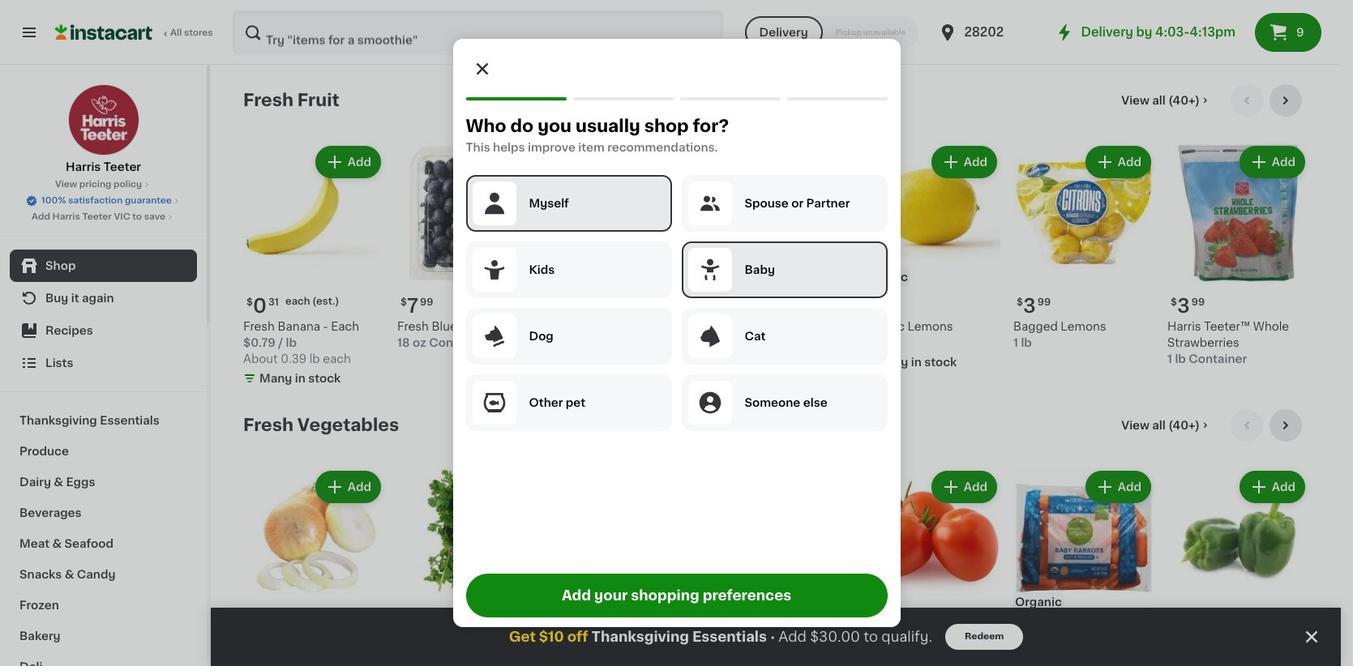 Task type: describe. For each thing, give the bounding box(es) containing it.
banana
[[278, 321, 320, 332]]

guarantee
[[125, 196, 172, 205]]

harris teeter logo image
[[68, 84, 139, 156]]

each inside the fresh banana - each $0.79 / lb about 0.39 lb each
[[323, 353, 351, 365]]

view inside 'link'
[[55, 180, 77, 189]]

add button for harris teeter™ whole strawberries
[[1241, 148, 1304, 177]]

bakery
[[19, 631, 61, 642]]

99 for large limes
[[576, 298, 590, 307]]

truth
[[1055, 646, 1085, 657]]

add harris teeter vic to save
[[32, 212, 165, 221]]

thanksgiving essentials link
[[10, 405, 197, 436]]

each (est.) for $ 0 43
[[904, 622, 958, 632]]

lb inside harris teeter™ whole strawberries 1 lb container
[[1175, 353, 1186, 365]]

eggs
[[66, 477, 95, 488]]

43
[[884, 623, 898, 632]]

essentials inside get $10 off thanksgiving essentials • add $30.00 to qualify.
[[692, 631, 767, 644]]

(est.) for $ 0 43
[[931, 622, 958, 632]]

shop link
[[10, 250, 197, 282]]

$0.43 each (estimated) element
[[859, 615, 1000, 644]]

1 vertical spatial many
[[259, 373, 292, 384]]

$ inside $ 0 31
[[246, 298, 253, 307]]

pricing
[[79, 180, 111, 189]]

$ 0 99
[[555, 297, 590, 315]]

simple
[[1013, 646, 1052, 657]]

0 vertical spatial many
[[876, 357, 908, 368]]

large
[[551, 321, 583, 332]]

strawberries
[[1167, 337, 1239, 349]]

again
[[82, 293, 114, 304]]

(est.) for $ 0 31
[[312, 297, 339, 306]]

0 horizontal spatial many in stock
[[259, 373, 341, 384]]

99 for bagged lemons
[[1037, 298, 1051, 307]]

meat & seafood
[[19, 538, 114, 550]]

31
[[268, 298, 279, 307]]

each
[[331, 321, 359, 332]]

& for meat
[[52, 538, 62, 550]]

0 vertical spatial many in stock
[[876, 357, 957, 368]]

improve
[[528, 142, 576, 153]]

1 inside bagged lemons 1 lb
[[1013, 337, 1018, 349]]

pet
[[566, 397, 585, 409]]

add button for organic lemons
[[933, 148, 996, 177]]

all stores link
[[55, 10, 214, 55]]

preferences
[[703, 589, 791, 602]]

myself
[[529, 198, 569, 209]]

delivery for delivery
[[759, 27, 808, 38]]

69
[[730, 623, 743, 632]]

50/50
[[754, 646, 789, 657]]

$ 4 69
[[709, 622, 743, 640]]

delivery by 4:03-4:13pm
[[1081, 26, 1236, 38]]

organic up simple
[[1015, 597, 1062, 608]]

100% satisfaction guarantee button
[[25, 191, 182, 208]]

snacks
[[19, 569, 62, 580]]

bag
[[1091, 662, 1113, 666]]

4
[[715, 622, 728, 640]]

all for 3
[[1152, 95, 1166, 106]]

for?
[[693, 118, 729, 135]]

product group containing 6
[[705, 143, 846, 366]]

each for $ 0 31
[[285, 297, 310, 306]]

other
[[529, 397, 563, 409]]

lemons for organic lemons
[[908, 321, 953, 332]]

$ for raspberries
[[709, 298, 715, 307]]

dairy
[[19, 477, 51, 488]]

raspberries
[[705, 321, 774, 332]]

main content containing 0
[[211, 65, 1341, 666]]

someone else
[[745, 397, 827, 409]]

$10
[[539, 631, 564, 644]]

oz inside raspberries 9 oz
[[716, 337, 729, 349]]

(40+) for 3
[[1168, 95, 1200, 106]]

off
[[567, 631, 588, 644]]

cat
[[745, 331, 766, 342]]

lb inside bagged lemons 1 lb
[[1021, 337, 1032, 349]]

$ for celery
[[555, 623, 561, 632]]

teeter™
[[1204, 321, 1250, 332]]

4:03-
[[1155, 26, 1190, 38]]

18
[[397, 337, 410, 349]]

3 for harris teeter™ whole strawberries
[[1177, 297, 1190, 315]]

99 for harris teeter™ whole strawberries
[[1191, 298, 1205, 307]]

bagged lemons 1 lb
[[1013, 321, 1106, 349]]

$ 2 simple truth organic® baby carrots bag
[[1013, 622, 1140, 666]]

tomato
[[895, 646, 938, 657]]

$0.31 each (estimated) element
[[243, 290, 384, 319]]

harris teeter™ whole strawberries 1 lb container
[[1167, 321, 1289, 365]]

beverages link
[[10, 498, 197, 529]]

organic®
[[1088, 646, 1140, 657]]

add button for fresh banana - each
[[317, 148, 379, 177]]

view all (40+) button for 2
[[1115, 409, 1218, 442]]

meat
[[19, 538, 49, 550]]

container inside the fresh blueberries 18 oz container
[[429, 337, 487, 349]]

-
[[323, 321, 328, 332]]

fresh banana - each $0.79 / lb about 0.39 lb each
[[243, 321, 359, 365]]

3 for bagged lemons
[[1023, 297, 1036, 315]]

item carousel region containing 0
[[243, 84, 1309, 396]]

beverages
[[19, 508, 82, 519]]

produce
[[19, 446, 69, 457]]

buy it again
[[45, 293, 114, 304]]

carrots
[[1046, 662, 1088, 666]]

candy
[[77, 569, 116, 580]]

add inside get $10 off thanksgiving essentials • add $30.00 to qualify.
[[778, 631, 807, 644]]

2 for $ 2 simple truth organic® baby carrots bag
[[1023, 622, 1035, 640]]

view all (40+) for 2
[[1121, 420, 1200, 431]]

delivery by 4:03-4:13pm link
[[1055, 23, 1236, 42]]

dog
[[529, 331, 554, 342]]

product group containing 2
[[1013, 468, 1154, 666]]

$ 6 59
[[709, 297, 743, 315]]

0 vertical spatial thanksgiving
[[19, 415, 97, 426]]

item carousel region containing 2
[[243, 409, 1309, 666]]

lists
[[45, 358, 73, 369]]

$ for large limes
[[555, 298, 561, 307]]

lb right 0.39
[[309, 353, 320, 365]]

100% satisfaction guarantee
[[41, 196, 172, 205]]

get
[[509, 631, 536, 644]]

$ for harris teeter™ whole strawberries
[[1171, 298, 1177, 307]]

99 for celery
[[575, 623, 588, 632]]

meat & seafood link
[[10, 529, 197, 559]]

1 vertical spatial stock
[[308, 373, 341, 384]]

limes
[[586, 321, 621, 332]]

each for $ 0 43
[[904, 622, 929, 632]]



Task type: vqa. For each thing, say whether or not it's contained in the screenshot.
Home to the bottom
no



Task type: locate. For each thing, give the bounding box(es) containing it.
in down organic lemons
[[911, 357, 922, 368]]

item carousel region
[[243, 84, 1309, 396], [243, 409, 1309, 666]]

spouse or partner
[[745, 198, 850, 209]]

fresh for fresh banana - each $0.79 / lb about 0.39 lb each
[[243, 321, 275, 332]]

0 vertical spatial container
[[429, 337, 487, 349]]

thanksgiving
[[19, 415, 97, 426], [592, 631, 689, 644]]

0 vertical spatial (40+)
[[1168, 95, 1200, 106]]

$ up the bagged
[[1017, 298, 1023, 307]]

0 horizontal spatial 1
[[869, 297, 877, 315]]

99 right 7
[[420, 298, 433, 307]]

0 vertical spatial teeter
[[104, 161, 141, 173]]

organic up 39
[[861, 272, 908, 283]]

1 3 from the left
[[1023, 297, 1036, 315]]

2 vertical spatial view
[[1121, 420, 1150, 431]]

frozen
[[19, 600, 59, 611]]

$ 3 99 for harris
[[1171, 297, 1205, 315]]

1 left 39
[[869, 297, 877, 315]]

1
[[869, 297, 877, 315], [1013, 337, 1018, 349], [1167, 353, 1172, 365]]

each (est.) inside $0.31 each (estimated) element
[[285, 297, 339, 306]]

0 vertical spatial each (est.)
[[285, 297, 339, 306]]

1 vertical spatial baby
[[1013, 662, 1043, 666]]

each inside the "$0.43 each (estimated)" element
[[904, 622, 929, 632]]

3
[[1023, 297, 1036, 315], [1177, 297, 1190, 315]]

1 horizontal spatial lemons
[[1061, 321, 1106, 332]]

1 vertical spatial thanksgiving
[[592, 631, 689, 644]]

teeter up policy
[[104, 161, 141, 173]]

2 inside $ 2 simple truth organic® baby carrots bag
[[1023, 622, 1035, 640]]

1 horizontal spatial many
[[876, 357, 908, 368]]

raspberries 9 oz
[[705, 321, 774, 349]]

2 all from the top
[[1152, 420, 1166, 431]]

1 (40+) from the top
[[1168, 95, 1200, 106]]

$ left 43
[[863, 623, 869, 632]]

(est.) up 'tomato' in the bottom of the page
[[931, 622, 958, 632]]

helps
[[493, 142, 525, 153]]

(40+) for 2
[[1168, 420, 1200, 431]]

$ up 18
[[400, 298, 407, 307]]

satisfaction
[[68, 196, 123, 205]]

1 vertical spatial (est.)
[[931, 622, 958, 632]]

add button for bagged lemons
[[1087, 148, 1150, 177]]

1 vertical spatial view all (40+) button
[[1115, 409, 1218, 442]]

1 horizontal spatial each (est.)
[[904, 622, 958, 632]]

1 vertical spatial to
[[864, 631, 878, 644]]

2 oz from the left
[[716, 337, 729, 349]]

produce link
[[10, 436, 197, 467]]

2 (40+) from the top
[[1168, 420, 1200, 431]]

1 horizontal spatial 3
[[1177, 297, 1190, 315]]

to up roma
[[864, 631, 878, 644]]

1 vertical spatial container
[[1189, 353, 1247, 365]]

2 item carousel region from the top
[[243, 409, 1309, 666]]

1 inside product group
[[869, 297, 877, 315]]

buy
[[45, 293, 68, 304]]

each down each
[[323, 353, 351, 365]]

kids
[[529, 264, 555, 276]]

0 for $ 0 31
[[253, 297, 267, 315]]

1 horizontal spatial baby
[[1013, 662, 1043, 666]]

each (est.) for $ 0 31
[[285, 297, 339, 306]]

1 horizontal spatial essentials
[[692, 631, 767, 644]]

view pricing policy link
[[55, 178, 152, 191]]

0 vertical spatial 9
[[1296, 27, 1304, 38]]

0 horizontal spatial thanksgiving
[[19, 415, 97, 426]]

$ inside $ 0 99
[[555, 298, 561, 307]]

1 vertical spatial each
[[323, 353, 351, 365]]

harris
[[66, 161, 101, 173], [52, 212, 80, 221], [1167, 321, 1201, 332]]

product group containing 7
[[397, 143, 538, 351]]

or
[[791, 198, 804, 209]]

spouse
[[745, 198, 789, 209]]

1 horizontal spatial in
[[911, 357, 922, 368]]

fresh up the $0.79
[[243, 321, 275, 332]]

in down 0.39
[[295, 373, 305, 384]]

save
[[144, 212, 165, 221]]

7
[[407, 297, 418, 315]]

view all (40+) button
[[1115, 84, 1218, 117], [1115, 409, 1218, 442]]

stores
[[184, 28, 213, 37]]

to right vic
[[132, 212, 142, 221]]

dairy & eggs
[[19, 477, 95, 488]]

& left the candy
[[65, 569, 74, 580]]

harris teeter link
[[66, 84, 141, 175]]

0 up 'large'
[[561, 297, 575, 315]]

lb down the strawberries
[[1175, 353, 1186, 365]]

1 lemons from the left
[[908, 321, 953, 332]]

mix
[[792, 646, 812, 657]]

add button for roma tomato
[[933, 473, 996, 502]]

get $10 off thanksgiving essentials • add $30.00 to qualify.
[[509, 631, 932, 644]]

0 horizontal spatial 9
[[705, 337, 713, 349]]

$ left the off
[[555, 623, 561, 632]]

large limes
[[551, 321, 621, 332]]

fresh fruit
[[243, 92, 339, 109]]

it
[[71, 293, 79, 304]]

& inside meat & seafood link
[[52, 538, 62, 550]]

1 all from the top
[[1152, 95, 1166, 106]]

delivery button
[[745, 16, 823, 49]]

thanksgiving up produce
[[19, 415, 97, 426]]

$ for organic lemons
[[863, 298, 869, 307]]

1 oz from the left
[[413, 337, 426, 349]]

$ 3 99 up the bagged
[[1017, 297, 1051, 315]]

lb down the bagged
[[1021, 337, 1032, 349]]

add button for simple truth organic® baby carrots bag
[[1087, 473, 1150, 502]]

1 horizontal spatial $ 3 99
[[1171, 297, 1205, 315]]

0 horizontal spatial delivery
[[759, 27, 808, 38]]

all stores
[[170, 28, 213, 37]]

1 vertical spatial teeter
[[82, 212, 112, 221]]

1 horizontal spatial to
[[864, 631, 878, 644]]

baby up raspberries
[[745, 264, 775, 276]]

0 horizontal spatial to
[[132, 212, 142, 221]]

6
[[715, 297, 728, 315]]

None search field
[[232, 10, 724, 55]]

99 inside $ 2 99
[[575, 623, 588, 632]]

by
[[1136, 26, 1152, 38]]

1 horizontal spatial container
[[1189, 353, 1247, 365]]

recipes
[[45, 325, 93, 336]]

snacks & candy
[[19, 569, 116, 580]]

(est.) up the -
[[312, 297, 339, 306]]

container down the strawberries
[[1189, 353, 1247, 365]]

redeem
[[965, 632, 1004, 641]]

1 horizontal spatial each
[[323, 353, 351, 365]]

harris inside harris teeter™ whole strawberries 1 lb container
[[1167, 321, 1201, 332]]

$ inside $ 7 99
[[400, 298, 407, 307]]

/
[[278, 337, 283, 349]]

harris up the strawberries
[[1167, 321, 1201, 332]]

9 inside button
[[1296, 27, 1304, 38]]

$ for organic 50/50 mix
[[709, 623, 715, 632]]

0 vertical spatial baby
[[745, 264, 775, 276]]

container inside harris teeter™ whole strawberries 1 lb container
[[1189, 353, 1247, 365]]

& inside the dairy & eggs "link"
[[54, 477, 63, 488]]

sponsored badge image
[[705, 352, 754, 362]]

1 view all (40+) from the top
[[1121, 95, 1200, 106]]

recipes link
[[10, 315, 197, 347]]

2 2 from the left
[[1023, 622, 1035, 640]]

99 inside $ 0 99
[[576, 298, 590, 307]]

fresh down the about
[[243, 417, 293, 434]]

$ left 39
[[863, 298, 869, 307]]

oz up sponsored badge image
[[716, 337, 729, 349]]

$ inside $ 6 59
[[709, 298, 715, 307]]

teeter
[[104, 161, 141, 173], [82, 212, 112, 221]]

0 horizontal spatial oz
[[413, 337, 426, 349]]

celery
[[551, 646, 589, 657]]

1 down the strawberries
[[1167, 353, 1172, 365]]

2 vertical spatial 1
[[1167, 353, 1172, 365]]

$30.00
[[810, 631, 860, 644]]

$ up the strawberries
[[1171, 298, 1177, 307]]

0 for $ 0 43
[[869, 622, 883, 640]]

each (est.)
[[285, 297, 339, 306], [904, 622, 958, 632]]

1 vertical spatial essentials
[[692, 631, 767, 644]]

$ left 59 at the right top
[[709, 298, 715, 307]]

0 for $ 0 99
[[561, 297, 575, 315]]

many down organic lemons
[[876, 357, 908, 368]]

each (est.) up the -
[[285, 297, 339, 306]]

fresh blueberries 18 oz container
[[397, 321, 497, 349]]

baby down simple
[[1013, 662, 1043, 666]]

0 horizontal spatial many
[[259, 373, 292, 384]]

0 vertical spatial 1
[[869, 297, 877, 315]]

fresh left fruit
[[243, 92, 293, 109]]

1 vertical spatial harris
[[52, 212, 80, 221]]

each (est.) up 'tomato' in the bottom of the page
[[904, 622, 958, 632]]

$ inside $ 4 69
[[709, 623, 715, 632]]

delivery
[[1081, 26, 1133, 38], [759, 27, 808, 38]]

whole
[[1253, 321, 1289, 332]]

0 horizontal spatial each (est.)
[[285, 297, 339, 306]]

0 vertical spatial to
[[132, 212, 142, 221]]

fresh up 18
[[397, 321, 429, 332]]

add your shopping preferences element
[[453, 39, 900, 627]]

view all (40+) button for 3
[[1115, 84, 1218, 117]]

oz inside the fresh blueberries 18 oz container
[[413, 337, 426, 349]]

0 vertical spatial harris
[[66, 161, 101, 173]]

fresh for fresh fruit
[[243, 92, 293, 109]]

39
[[879, 298, 892, 307]]

1 horizontal spatial 9
[[1296, 27, 1304, 38]]

other pet
[[529, 397, 585, 409]]

0 horizontal spatial 0
[[253, 297, 267, 315]]

partner
[[806, 198, 850, 209]]

product group
[[243, 143, 384, 390], [397, 143, 538, 351], [551, 143, 692, 358], [705, 143, 846, 366], [859, 143, 1000, 374], [1013, 143, 1154, 351], [1167, 143, 1309, 367], [243, 468, 384, 666], [859, 468, 1000, 666], [1013, 468, 1154, 666], [1167, 468, 1309, 666]]

2 3 from the left
[[1177, 297, 1190, 315]]

$ 0 31
[[246, 297, 279, 315]]

0 vertical spatial (est.)
[[312, 297, 339, 306]]

1 vertical spatial all
[[1152, 420, 1166, 431]]

2 up simple
[[1023, 622, 1035, 640]]

1 horizontal spatial 2
[[1023, 622, 1035, 640]]

0 left 43
[[869, 622, 883, 640]]

1 vertical spatial in
[[295, 373, 305, 384]]

view for 3
[[1121, 95, 1150, 106]]

0
[[253, 297, 267, 315], [561, 297, 575, 315], [869, 622, 883, 640]]

2 horizontal spatial 1
[[1167, 353, 1172, 365]]

0 horizontal spatial 3
[[1023, 297, 1036, 315]]

product group containing 1
[[859, 143, 1000, 374]]

fresh for fresh vegetables
[[243, 417, 293, 434]]

99 up the bagged
[[1037, 298, 1051, 307]]

2 for $ 2 99
[[561, 622, 573, 640]]

lb right /
[[286, 337, 297, 349]]

1 horizontal spatial stock
[[924, 357, 957, 368]]

28202
[[964, 26, 1004, 38]]

$0.79
[[243, 337, 275, 349]]

each (est.) inside the "$0.43 each (estimated)" element
[[904, 622, 958, 632]]

0 vertical spatial view all (40+)
[[1121, 95, 1200, 106]]

organic down $ 1 39
[[859, 321, 905, 332]]

2 vertical spatial harris
[[1167, 321, 1201, 332]]

& for snacks
[[65, 569, 74, 580]]

$ up 'large'
[[555, 298, 561, 307]]

view
[[1121, 95, 1150, 106], [55, 180, 77, 189], [1121, 420, 1150, 431]]

1 view all (40+) button from the top
[[1115, 84, 1218, 117]]

1 vertical spatial many in stock
[[259, 373, 341, 384]]

to inside add harris teeter vic to save link
[[132, 212, 142, 221]]

add button
[[317, 148, 379, 177], [933, 148, 996, 177], [1087, 148, 1150, 177], [1241, 148, 1304, 177], [317, 473, 379, 502], [933, 473, 996, 502], [1087, 473, 1150, 502], [1241, 473, 1304, 502]]

0 horizontal spatial container
[[429, 337, 487, 349]]

harris for harris teeter™ whole strawberries 1 lb container
[[1167, 321, 1201, 332]]

frozen link
[[10, 590, 197, 621]]

$ inside $ 0 43
[[863, 623, 869, 632]]

0 horizontal spatial 2
[[561, 622, 573, 640]]

all
[[1152, 95, 1166, 106], [1152, 420, 1166, 431]]

$ 3 99
[[1017, 297, 1051, 315], [1171, 297, 1205, 315]]

to inside get $10 off thanksgiving essentials • add $30.00 to qualify.
[[864, 631, 878, 644]]

99 up large limes
[[576, 298, 590, 307]]

$ left 31
[[246, 298, 253, 307]]

roma tomato
[[859, 646, 938, 657]]

harris up pricing
[[66, 161, 101, 173]]

99 inside $ 7 99
[[420, 298, 433, 307]]

$ 3 99 up the strawberries
[[1171, 297, 1205, 315]]

harris down the 100%
[[52, 212, 80, 221]]

1 vertical spatial each (est.)
[[904, 622, 958, 632]]

view all (40+)
[[1121, 95, 1200, 106], [1121, 420, 1200, 431]]

organic down get $10 off thanksgiving essentials • add $30.00 to qualify.
[[705, 646, 751, 657]]

many down the about
[[259, 373, 292, 384]]

lemons inside bagged lemons 1 lb
[[1061, 321, 1106, 332]]

oz right 18
[[413, 337, 426, 349]]

container down the "blueberries"
[[429, 337, 487, 349]]

0 horizontal spatial each
[[285, 297, 310, 306]]

thanksgiving inside get $10 off thanksgiving essentials • add $30.00 to qualify.
[[592, 631, 689, 644]]

1 horizontal spatial delivery
[[1081, 26, 1133, 38]]

treatment tracker modal dialog
[[211, 608, 1341, 666]]

1 vertical spatial &
[[52, 538, 62, 550]]

someone
[[745, 397, 800, 409]]

who
[[466, 118, 506, 135]]

about
[[243, 353, 278, 365]]

1 horizontal spatial (est.)
[[931, 622, 958, 632]]

& right meat
[[52, 538, 62, 550]]

1 inside harris teeter™ whole strawberries 1 lb container
[[1167, 353, 1172, 365]]

$ left 69
[[709, 623, 715, 632]]

view for 2
[[1121, 420, 1150, 431]]

fresh inside the fresh banana - each $0.79 / lb about 0.39 lb each
[[243, 321, 275, 332]]

$ for bagged lemons
[[1017, 298, 1023, 307]]

each up 'tomato' in the bottom of the page
[[904, 622, 929, 632]]

2 vertical spatial &
[[65, 569, 74, 580]]

view pricing policy
[[55, 180, 142, 189]]

to
[[132, 212, 142, 221], [864, 631, 878, 644]]

9
[[1296, 27, 1304, 38], [705, 337, 713, 349]]

harris for harris teeter
[[66, 161, 101, 173]]

teeter down satisfaction
[[82, 212, 112, 221]]

fruit
[[297, 92, 339, 109]]

0 horizontal spatial essentials
[[100, 415, 160, 426]]

1 vertical spatial 9
[[705, 337, 713, 349]]

1 horizontal spatial thanksgiving
[[592, 631, 689, 644]]

$ 0 43
[[863, 622, 898, 640]]

each right 31
[[285, 297, 310, 306]]

1 2 from the left
[[561, 622, 573, 640]]

lemons for bagged lemons 1 lb
[[1061, 321, 1106, 332]]

0 vertical spatial each
[[285, 297, 310, 306]]

harris teeter
[[66, 161, 141, 173]]

$2.39 element
[[397, 615, 538, 644]]

essentials up organic 50/50 mix
[[692, 631, 767, 644]]

0 horizontal spatial lemons
[[908, 321, 953, 332]]

1 $ 3 99 from the left
[[1017, 297, 1051, 315]]

0 vertical spatial view
[[1121, 95, 1150, 106]]

0 vertical spatial &
[[54, 477, 63, 488]]

organic lemons
[[859, 321, 953, 332]]

99 up teeter™
[[1191, 298, 1205, 307]]

0 horizontal spatial baby
[[745, 264, 775, 276]]

& for dairy
[[54, 477, 63, 488]]

lemons inside product group
[[908, 321, 953, 332]]

1 horizontal spatial many in stock
[[876, 357, 957, 368]]

1 vertical spatial 1
[[1013, 337, 1018, 349]]

0 vertical spatial in
[[911, 357, 922, 368]]

99 up the celery
[[575, 623, 588, 632]]

bakery link
[[10, 621, 197, 652]]

0 left 31
[[253, 297, 267, 315]]

3 up the bagged
[[1023, 297, 1036, 315]]

(est.) inside $0.31 each (estimated) element
[[312, 297, 339, 306]]

1 vertical spatial (40+)
[[1168, 420, 1200, 431]]

0 vertical spatial stock
[[924, 357, 957, 368]]

buy it again link
[[10, 282, 197, 315]]

1 horizontal spatial 0
[[561, 297, 575, 315]]

2 vertical spatial each
[[904, 622, 929, 632]]

$ 3 99 for bagged
[[1017, 297, 1051, 315]]

2 lemons from the left
[[1061, 321, 1106, 332]]

0 vertical spatial essentials
[[100, 415, 160, 426]]

$ up simple
[[1017, 623, 1023, 632]]

shop
[[644, 118, 689, 135]]

stock down organic lemons
[[924, 357, 957, 368]]

stock down the fresh banana - each $0.79 / lb about 0.39 lb each
[[308, 373, 341, 384]]

1 vertical spatial view all (40+)
[[1121, 420, 1200, 431]]

all for 2
[[1152, 420, 1166, 431]]

shop
[[45, 260, 76, 272]]

$ inside $ 2 99
[[555, 623, 561, 632]]

2 up the celery
[[561, 622, 573, 640]]

fresh for fresh blueberries 18 oz container
[[397, 321, 429, 332]]

0 vertical spatial item carousel region
[[243, 84, 1309, 396]]

1 vertical spatial view
[[55, 180, 77, 189]]

& inside snacks & candy link
[[65, 569, 74, 580]]

$ for fresh blueberries
[[400, 298, 407, 307]]

2 view all (40+) from the top
[[1121, 420, 1200, 431]]

1 horizontal spatial oz
[[716, 337, 729, 349]]

& left eggs
[[54, 477, 63, 488]]

100%
[[41, 196, 66, 205]]

(est.)
[[312, 297, 339, 306], [931, 622, 958, 632]]

(est.) inside the "$0.43 each (estimated)" element
[[931, 622, 958, 632]]

$1.79 element
[[1167, 615, 1309, 644]]

2 horizontal spatial each
[[904, 622, 929, 632]]

in
[[911, 357, 922, 368], [295, 373, 305, 384]]

policy
[[114, 180, 142, 189]]

shopping
[[631, 589, 699, 602]]

1 vertical spatial item carousel region
[[243, 409, 1309, 666]]

each inside $0.31 each (estimated) element
[[285, 297, 310, 306]]

9 inside raspberries 9 oz
[[705, 337, 713, 349]]

0 vertical spatial all
[[1152, 95, 1166, 106]]

delivery for delivery by 4:03-4:13pm
[[1081, 26, 1133, 38]]

0 horizontal spatial $ 3 99
[[1017, 297, 1051, 315]]

bagged
[[1013, 321, 1058, 332]]

all
[[170, 28, 182, 37]]

delivery inside button
[[759, 27, 808, 38]]

$ inside $ 2 simple truth organic® baby carrots bag
[[1017, 623, 1023, 632]]

3 up the strawberries
[[1177, 297, 1190, 315]]

2 horizontal spatial 0
[[869, 622, 883, 640]]

instacart logo image
[[55, 23, 152, 42]]

1 item carousel region from the top
[[243, 84, 1309, 396]]

0 horizontal spatial in
[[295, 373, 305, 384]]

0 horizontal spatial (est.)
[[312, 297, 339, 306]]

1 down the bagged
[[1013, 337, 1018, 349]]

1 horizontal spatial 1
[[1013, 337, 1018, 349]]

container
[[429, 337, 487, 349], [1189, 353, 1247, 365]]

fresh inside the fresh blueberries 18 oz container
[[397, 321, 429, 332]]

service type group
[[745, 16, 919, 49]]

baby inside $ 2 simple truth organic® baby carrots bag
[[1013, 662, 1043, 666]]

dairy & eggs link
[[10, 467, 197, 498]]

$ 7 99
[[400, 297, 433, 315]]

view all (40+) for 3
[[1121, 95, 1200, 106]]

2 $ 3 99 from the left
[[1171, 297, 1205, 315]]

baby inside add your shopping preferences element
[[745, 264, 775, 276]]

$ inside $ 1 39
[[863, 298, 869, 307]]

2 view all (40+) button from the top
[[1115, 409, 1218, 442]]

0 horizontal spatial stock
[[308, 373, 341, 384]]

you
[[538, 118, 572, 135]]

thanksgiving essentials
[[19, 415, 160, 426]]

many in stock down organic lemons
[[876, 357, 957, 368]]

99 for fresh blueberries
[[420, 298, 433, 307]]

thanksgiving down shopping
[[592, 631, 689, 644]]

many in stock down 0.39
[[259, 373, 341, 384]]

0 vertical spatial view all (40+) button
[[1115, 84, 1218, 117]]

essentials up the produce link on the left of the page
[[100, 415, 160, 426]]

main content
[[211, 65, 1341, 666]]



